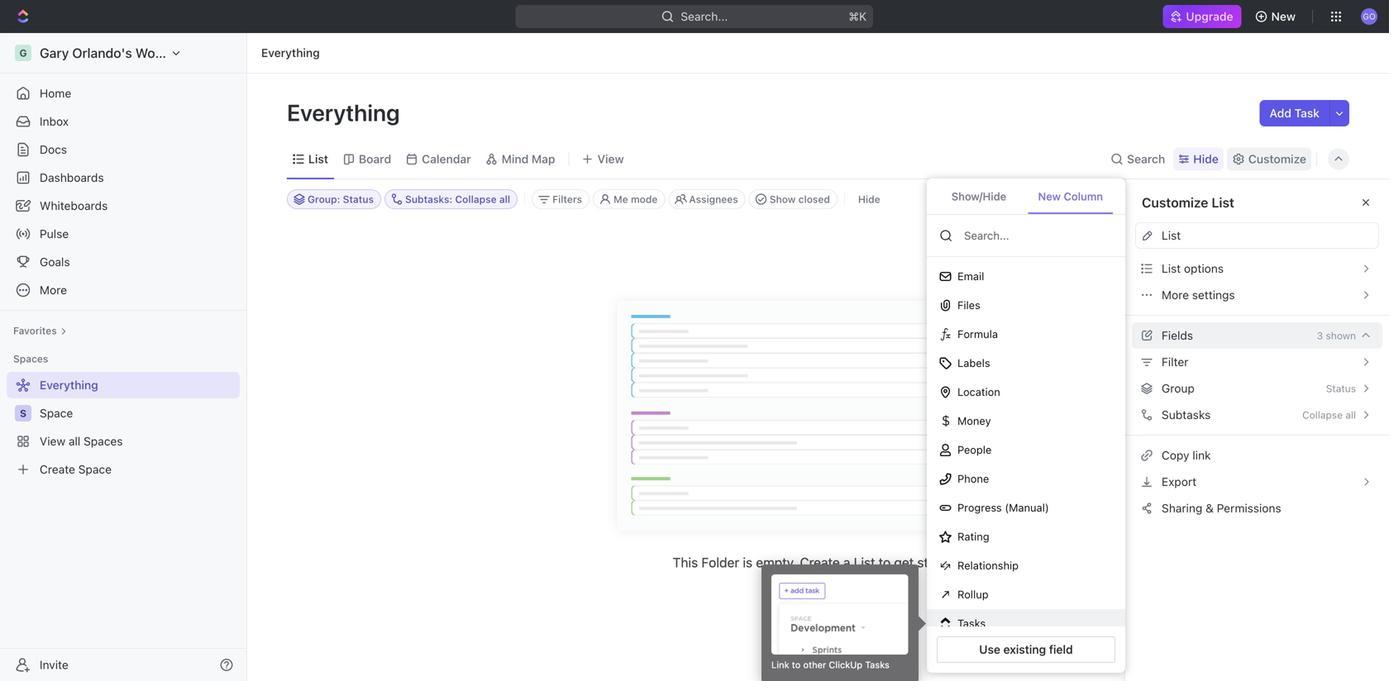 Task type: describe. For each thing, give the bounding box(es) containing it.
create space
[[40, 463, 112, 476]]

all for collapse all
[[1346, 409, 1356, 421]]

list options button
[[1135, 255, 1379, 282]]

dashboards link
[[7, 165, 240, 191]]

empty.
[[756, 555, 797, 571]]

view all spaces
[[40, 435, 123, 448]]

customize for customize list
[[1142, 195, 1208, 210]]

files
[[957, 299, 980, 311]]

pulse
[[40, 227, 69, 241]]

(manual)
[[1005, 502, 1049, 514]]

create inside sidebar navigation
[[40, 463, 75, 476]]

add task
[[1270, 106, 1320, 120]]

rollup
[[957, 588, 989, 601]]

list inside button
[[1162, 262, 1181, 275]]

filter button
[[1125, 349, 1389, 375]]

space link
[[40, 400, 236, 427]]

filter
[[1162, 355, 1189, 369]]

board link
[[356, 148, 391, 171]]

use existing field
[[979, 643, 1073, 657]]

0 vertical spatial all
[[499, 193, 510, 205]]

me
[[614, 193, 628, 205]]

options
[[1184, 262, 1224, 275]]

folder
[[701, 555, 739, 571]]

this folder is empty. create a list to get started.
[[673, 555, 964, 571]]

email
[[957, 270, 984, 283]]

upgrade link
[[1163, 5, 1242, 28]]

view button
[[576, 148, 630, 171]]

filters button
[[532, 189, 590, 209]]

calendar
[[422, 152, 471, 166]]

people
[[957, 444, 992, 456]]

tab list containing show/hide
[[927, 179, 1125, 215]]

customize for customize
[[1248, 152, 1306, 166]]

column
[[1064, 190, 1103, 203]]

more for more
[[40, 283, 67, 297]]

create space link
[[7, 456, 236, 483]]

shown
[[1326, 330, 1356, 341]]

link
[[771, 660, 789, 671]]

calendar link
[[419, 148, 471, 171]]

copy
[[1162, 449, 1189, 462]]

Search tasks... text field
[[1183, 187, 1349, 212]]

docs link
[[7, 136, 240, 163]]

link
[[1193, 449, 1211, 462]]

copy link button
[[1135, 442, 1379, 469]]

filter button
[[1135, 349, 1379, 375]]

whiteboards
[[40, 199, 108, 213]]

export button
[[1135, 469, 1379, 495]]

collapse all
[[1302, 409, 1356, 421]]

group:
[[308, 193, 340, 205]]

add
[[1270, 106, 1292, 120]]

customize list
[[1142, 195, 1234, 210]]

show/hide button
[[939, 180, 1019, 214]]

progress (manual)
[[957, 502, 1049, 514]]

hide button
[[1173, 148, 1224, 171]]

orlando's
[[72, 45, 132, 61]]

inbox
[[40, 115, 69, 128]]

export button
[[1135, 469, 1379, 495]]

this
[[673, 555, 698, 571]]

docs
[[40, 143, 67, 156]]

money
[[957, 415, 991, 427]]

tree inside sidebar navigation
[[7, 372, 240, 483]]

all for view all spaces
[[69, 435, 80, 448]]

settings
[[1192, 288, 1235, 302]]

0 horizontal spatial spaces
[[13, 353, 48, 365]]

favorites button
[[7, 321, 73, 341]]

0 horizontal spatial collapse
[[455, 193, 497, 205]]

list options
[[1162, 262, 1224, 275]]

mode
[[631, 193, 658, 205]]

0 vertical spatial everything link
[[257, 43, 324, 63]]

sharing & permissions
[[1162, 501, 1281, 515]]

show closed
[[770, 193, 830, 205]]

closed
[[798, 193, 830, 205]]

everything inside sidebar navigation
[[40, 378, 98, 392]]

view all spaces link
[[7, 428, 236, 455]]

mind map
[[502, 152, 555, 166]]

group
[[1162, 382, 1195, 395]]

pulse link
[[7, 221, 240, 247]]

3 shown
[[1317, 330, 1356, 341]]

space inside "link"
[[40, 406, 73, 420]]

labels
[[957, 357, 990, 369]]

task
[[1295, 106, 1320, 120]]

add task button
[[1260, 100, 1330, 127]]

field
[[1049, 643, 1073, 657]]

g
[[19, 47, 27, 59]]

a
[[843, 555, 850, 571]]

show closed button
[[749, 189, 838, 209]]

gary orlando's workspace
[[40, 45, 204, 61]]

get
[[894, 555, 914, 571]]

new column
[[1038, 190, 1103, 203]]

search
[[1127, 152, 1165, 166]]

Search field
[[962, 228, 1112, 243]]

other
[[803, 660, 826, 671]]



Task type: locate. For each thing, give the bounding box(es) containing it.
assignees
[[689, 193, 738, 205]]

2 horizontal spatial all
[[1346, 409, 1356, 421]]

clickup
[[829, 660, 863, 671]]

1 vertical spatial everything
[[287, 99, 405, 126]]

hide right "closed"
[[858, 193, 880, 205]]

new right upgrade on the right of page
[[1271, 10, 1296, 23]]

1 horizontal spatial space
[[78, 463, 112, 476]]

0 horizontal spatial to
[[792, 660, 801, 671]]

home link
[[7, 80, 240, 107]]

started.
[[917, 555, 964, 571]]

view up the create space
[[40, 435, 65, 448]]

2 vertical spatial all
[[69, 435, 80, 448]]

0 horizontal spatial view
[[40, 435, 65, 448]]

customize down hide dropdown button
[[1142, 195, 1208, 210]]

progress
[[957, 502, 1002, 514]]

favorites
[[13, 325, 57, 337]]

1 vertical spatial collapse
[[1302, 409, 1343, 421]]

customize up search tasks... text box
[[1248, 152, 1306, 166]]

new
[[1271, 10, 1296, 23], [1038, 190, 1061, 203]]

1 vertical spatial everything link
[[7, 372, 236, 399]]

sharing & permissions button
[[1135, 495, 1379, 522]]

hide inside dropdown button
[[1193, 152, 1219, 166]]

1 vertical spatial hide
[[858, 193, 880, 205]]

view for view all spaces
[[40, 435, 65, 448]]

hide inside button
[[858, 193, 880, 205]]

view up me
[[597, 152, 624, 166]]

list left options
[[1162, 262, 1181, 275]]

everything link inside tree
[[7, 372, 236, 399]]

space down view all spaces
[[78, 463, 112, 476]]

tree containing everything
[[7, 372, 240, 483]]

1 vertical spatial tasks
[[865, 660, 890, 671]]

goals
[[40, 255, 70, 269]]

more inside more 'dropdown button'
[[40, 283, 67, 297]]

fields
[[1162, 329, 1193, 342]]

to right link
[[792, 660, 801, 671]]

create left a in the right of the page
[[800, 555, 840, 571]]

0 horizontal spatial customize
[[1142, 195, 1208, 210]]

1 horizontal spatial all
[[499, 193, 510, 205]]

list down customize list
[[1162, 229, 1181, 242]]

rating
[[957, 531, 989, 543]]

existing
[[1003, 643, 1046, 657]]

0 horizontal spatial tasks
[[865, 660, 890, 671]]

new for new column
[[1038, 190, 1061, 203]]

list down hide dropdown button
[[1212, 195, 1234, 210]]

view
[[597, 152, 624, 166], [40, 435, 65, 448]]

hide up customize list
[[1193, 152, 1219, 166]]

status right the group:
[[343, 193, 374, 205]]

view inside button
[[597, 152, 624, 166]]

all inside sidebar navigation
[[69, 435, 80, 448]]

1 horizontal spatial customize
[[1248, 152, 1306, 166]]

1 horizontal spatial hide
[[1193, 152, 1219, 166]]

mind
[[502, 152, 529, 166]]

workspace
[[135, 45, 204, 61]]

1 horizontal spatial new
[[1271, 10, 1296, 23]]

0 vertical spatial spaces
[[13, 353, 48, 365]]

1 horizontal spatial view
[[597, 152, 624, 166]]

spaces
[[13, 353, 48, 365], [84, 435, 123, 448]]

list
[[308, 152, 328, 166], [1212, 195, 1234, 210], [1162, 229, 1181, 242], [1162, 262, 1181, 275], [854, 555, 875, 571]]

to left get
[[879, 555, 891, 571]]

0 vertical spatial collapse
[[455, 193, 497, 205]]

list link
[[305, 148, 328, 171]]

hide button
[[852, 189, 887, 209]]

everything link
[[257, 43, 324, 63], [7, 372, 236, 399]]

to
[[879, 555, 891, 571], [792, 660, 801, 671]]

all down shown
[[1346, 409, 1356, 421]]

1 horizontal spatial create
[[800, 555, 840, 571]]

0 vertical spatial hide
[[1193, 152, 1219, 166]]

whiteboards link
[[7, 193, 240, 219]]

0 horizontal spatial all
[[69, 435, 80, 448]]

0 horizontal spatial hide
[[858, 193, 880, 205]]

1 vertical spatial customize
[[1142, 195, 1208, 210]]

new for new
[[1271, 10, 1296, 23]]

go
[[1363, 11, 1376, 21]]

invite
[[40, 658, 68, 672]]

0 horizontal spatial status
[[343, 193, 374, 205]]

new column button
[[1028, 180, 1113, 214]]

more
[[40, 283, 67, 297], [1162, 288, 1189, 302]]

1 horizontal spatial more
[[1162, 288, 1189, 302]]

subtasks
[[1162, 408, 1211, 422]]

permissions
[[1217, 501, 1281, 515]]

0 vertical spatial create
[[40, 463, 75, 476]]

location
[[957, 386, 1000, 398]]

map
[[532, 152, 555, 166]]

new left the column
[[1038, 190, 1061, 203]]

spaces inside tree
[[84, 435, 123, 448]]

1 horizontal spatial spaces
[[84, 435, 123, 448]]

1 vertical spatial new
[[1038, 190, 1061, 203]]

1 vertical spatial status
[[1326, 383, 1356, 394]]

customize
[[1248, 152, 1306, 166], [1142, 195, 1208, 210]]

is
[[743, 555, 753, 571]]

inbox link
[[7, 108, 240, 135]]

1 vertical spatial spaces
[[84, 435, 123, 448]]

⌘k
[[849, 10, 867, 23]]

1 vertical spatial to
[[792, 660, 801, 671]]

0 horizontal spatial everything link
[[7, 372, 236, 399]]

sidebar navigation
[[0, 33, 251, 681]]

spaces up create space link
[[84, 435, 123, 448]]

filters
[[552, 193, 582, 205]]

1 vertical spatial space
[[78, 463, 112, 476]]

view for view
[[597, 152, 624, 166]]

0 horizontal spatial space
[[40, 406, 73, 420]]

search...
[[681, 10, 728, 23]]

tab list
[[927, 179, 1125, 215]]

1 horizontal spatial everything link
[[257, 43, 324, 63]]

0 vertical spatial to
[[879, 555, 891, 571]]

space right s
[[40, 406, 73, 420]]

phone
[[957, 473, 989, 485]]

1 horizontal spatial tasks
[[957, 617, 986, 630]]

0 vertical spatial status
[[343, 193, 374, 205]]

new inside "new column" button
[[1038, 190, 1061, 203]]

0 vertical spatial space
[[40, 406, 73, 420]]

1 horizontal spatial to
[[879, 555, 891, 571]]

0 horizontal spatial new
[[1038, 190, 1061, 203]]

more for more settings
[[1162, 288, 1189, 302]]

export
[[1162, 475, 1197, 489]]

sharing
[[1162, 501, 1203, 515]]

spaces down favorites
[[13, 353, 48, 365]]

2 vertical spatial everything
[[40, 378, 98, 392]]

goals link
[[7, 249, 240, 275]]

0 vertical spatial everything
[[261, 46, 320, 60]]

1 horizontal spatial collapse
[[1302, 409, 1343, 421]]

1 horizontal spatial status
[[1326, 383, 1356, 394]]

status up collapse all
[[1326, 383, 1356, 394]]

collapse
[[455, 193, 497, 205], [1302, 409, 1343, 421]]

view inside sidebar navigation
[[40, 435, 65, 448]]

gary orlando's workspace, , element
[[15, 45, 31, 61]]

list right a in the right of the page
[[854, 555, 875, 571]]

list up the group:
[[308, 152, 328, 166]]

go button
[[1356, 3, 1383, 30]]

customize inside button
[[1248, 152, 1306, 166]]

collapse up copy link button
[[1302, 409, 1343, 421]]

0 vertical spatial customize
[[1248, 152, 1306, 166]]

more button
[[7, 277, 240, 303]]

everything
[[261, 46, 320, 60], [287, 99, 405, 126], [40, 378, 98, 392]]

upgrade
[[1186, 10, 1233, 23]]

use existing field button
[[937, 637, 1115, 663]]

tasks down "rollup"
[[957, 617, 986, 630]]

home
[[40, 86, 71, 100]]

space, , element
[[15, 405, 31, 422]]

me mode
[[614, 193, 658, 205]]

0 horizontal spatial more
[[40, 283, 67, 297]]

collapse right subtasks:
[[455, 193, 497, 205]]

formula
[[957, 328, 998, 340]]

group: status
[[308, 193, 374, 205]]

tree
[[7, 372, 240, 483]]

1 vertical spatial all
[[1346, 409, 1356, 421]]

dashboards
[[40, 171, 104, 184]]

0 vertical spatial view
[[597, 152, 624, 166]]

all down mind
[[499, 193, 510, 205]]

new inside new button
[[1271, 10, 1296, 23]]

&
[[1206, 501, 1214, 515]]

gary
[[40, 45, 69, 61]]

all up the create space
[[69, 435, 80, 448]]

more inside "more settings" button
[[1162, 288, 1189, 302]]

board
[[359, 152, 391, 166]]

0 vertical spatial tasks
[[957, 617, 986, 630]]

link to other clickup tasks
[[771, 660, 890, 671]]

1 vertical spatial view
[[40, 435, 65, 448]]

use
[[979, 643, 1000, 657]]

tasks right the clickup
[[865, 660, 890, 671]]

more down goals
[[40, 283, 67, 297]]

search button
[[1106, 148, 1170, 171]]

create down view all spaces
[[40, 463, 75, 476]]

all
[[499, 193, 510, 205], [1346, 409, 1356, 421], [69, 435, 80, 448]]

more down list options
[[1162, 288, 1189, 302]]

0 horizontal spatial create
[[40, 463, 75, 476]]

assignees button
[[668, 189, 746, 209]]

relationship
[[957, 560, 1019, 572]]

1 vertical spatial create
[[800, 555, 840, 571]]

subtasks:
[[405, 193, 452, 205]]

0 vertical spatial new
[[1271, 10, 1296, 23]]

new button
[[1248, 3, 1306, 30]]

customize button
[[1227, 148, 1311, 171]]

s
[[20, 408, 27, 419]]



Task type: vqa. For each thing, say whether or not it's contained in the screenshot.
Simple Dashboard icon
no



